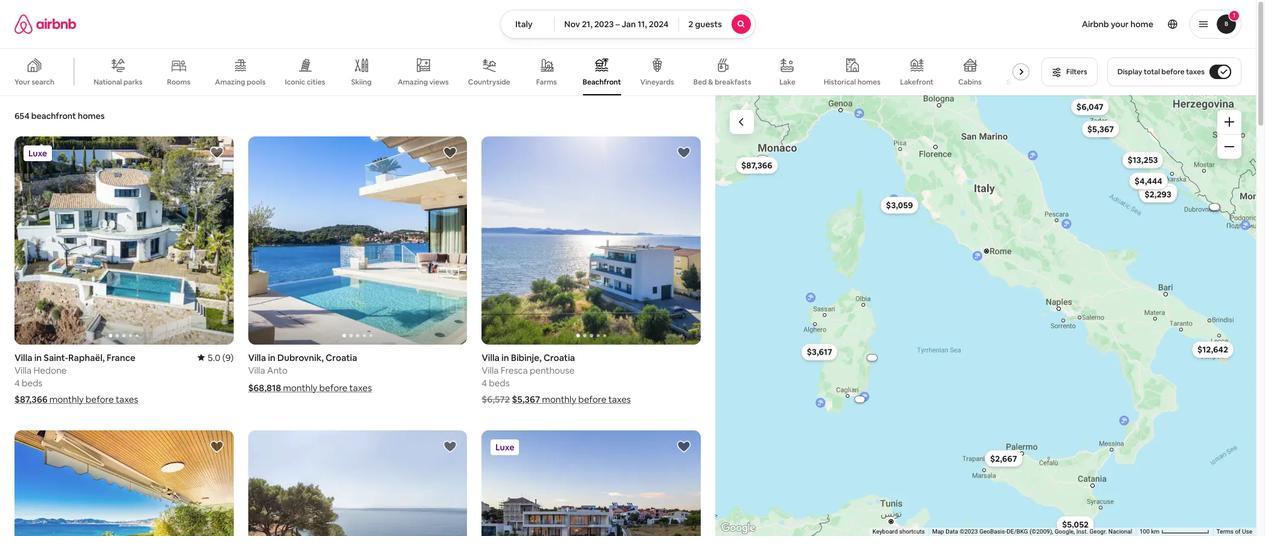 Task type: describe. For each thing, give the bounding box(es) containing it.
$5,367 inside $5,367 button
[[1088, 124, 1114, 135]]

italy
[[516, 19, 533, 30]]

jan
[[622, 19, 636, 30]]

data
[[946, 529, 959, 536]]

national parks
[[94, 77, 143, 87]]

5.0
[[208, 352, 220, 364]]

croatia for dubrovnik,
[[326, 352, 357, 364]]

bibinje,
[[511, 352, 542, 364]]

4 for $6,572
[[482, 378, 487, 389]]

keyboard
[[873, 529, 898, 536]]

$12,642
[[1198, 345, 1229, 356]]

$45,669 button
[[1117, 156, 1141, 162]]

0 vertical spatial homes
[[858, 77, 881, 87]]

5.0 (9)
[[208, 352, 234, 364]]

$6,047 button
[[1071, 99, 1109, 116]]

1
[[1234, 11, 1236, 19]]

national
[[94, 77, 122, 87]]

beachfront
[[31, 111, 76, 121]]

nov 21, 2023 – jan 11, 2024 button
[[554, 10, 679, 39]]

lakefront
[[901, 77, 934, 87]]

in for bibinje,
[[502, 352, 509, 364]]

filters
[[1067, 67, 1088, 77]]

inst.
[[1077, 529, 1089, 536]]

historical
[[824, 77, 856, 87]]

geobasis-
[[980, 529, 1007, 536]]

$2,667 button
[[985, 451, 1023, 468]]

display
[[1118, 67, 1143, 77]]

airbnb your home
[[1082, 19, 1154, 30]]

$68,818 inside button
[[1209, 205, 1221, 209]]

dubrovnik,
[[277, 352, 324, 364]]

of
[[1236, 529, 1241, 536]]

2
[[689, 19, 694, 30]]

654 beachfront homes
[[15, 111, 105, 121]]

in for dubrovnik,
[[268, 352, 276, 364]]

group containing national parks
[[0, 48, 1041, 96]]

amazing for amazing views
[[398, 77, 428, 87]]

france
[[107, 352, 136, 364]]

$4,444
[[1135, 176, 1163, 187]]

$5,367 inside the villa in bibinje, croatia villa fresca penthouse 4 beds $6,572 $5,367 monthly before taxes
[[512, 394, 540, 405]]

your
[[1111, 19, 1129, 30]]

amazing views
[[398, 77, 449, 87]]

airbnb your home link
[[1075, 11, 1161, 37]]

your
[[15, 77, 30, 87]]

$17,417 button
[[1139, 183, 1178, 200]]

$6,047
[[1077, 102, 1104, 113]]

views
[[430, 77, 449, 87]]

monthly inside villa in saint-raphaël, france villa hedone 4 beds $87,366 monthly before taxes
[[49, 394, 84, 405]]

monthly inside the villa in bibinje, croatia villa fresca penthouse 4 beds $6,572 $5,367 monthly before taxes
[[542, 394, 577, 405]]

total
[[1144, 67, 1161, 77]]

lake
[[780, 77, 796, 87]]

nacional
[[1109, 529, 1133, 536]]

parks
[[124, 77, 143, 87]]

$5,052 button
[[1057, 517, 1094, 534]]

villa left saint- at the bottom of page
[[15, 352, 32, 364]]

rooms
[[167, 77, 191, 87]]

2024
[[649, 19, 669, 30]]

100 km
[[1140, 529, 1162, 536]]

$3,059
[[886, 200, 913, 211]]

(9)
[[222, 352, 234, 364]]

nov
[[565, 19, 580, 30]]

$5,367 button
[[1082, 121, 1120, 138]]

$17,417
[[1144, 186, 1172, 197]]

google image
[[719, 521, 759, 537]]

shortcuts
[[900, 529, 925, 536]]

–
[[616, 19, 620, 30]]

de/bkg
[[1007, 529, 1029, 536]]

$87,366 inside button
[[741, 160, 773, 171]]

&
[[709, 77, 714, 87]]

beds for fresca
[[489, 378, 510, 389]]

add to wishlist: villa in saint-raphaël, france image
[[210, 146, 224, 160]]

search
[[32, 77, 54, 87]]

$3,059 button
[[881, 197, 919, 214]]

croatia for bibinje,
[[544, 352, 575, 364]]

add to wishlist: villa in rogoznica, croatia image
[[677, 440, 692, 454]]

pools
[[247, 77, 266, 87]]

amazing for amazing pools
[[215, 77, 245, 87]]

$4,444 button
[[1129, 173, 1168, 190]]

zoom in image
[[1225, 117, 1235, 127]]

airbnb
[[1082, 19, 1110, 30]]

$87,366 inside villa in saint-raphaël, france villa hedone 4 beds $87,366 monthly before taxes
[[15, 394, 47, 405]]

ski-
[[1007, 77, 1020, 87]]



Task type: vqa. For each thing, say whether or not it's contained in the screenshot.
NOV 21, 2023 – JAN 11, 2024
yes



Task type: locate. For each thing, give the bounding box(es) containing it.
$13,253 button
[[1123, 152, 1164, 169]]

1 horizontal spatial $5,367
[[1088, 124, 1114, 135]]

profile element
[[771, 0, 1242, 48]]

villa in saint-raphaël, france villa hedone 4 beds $87,366 monthly before taxes
[[15, 352, 138, 405]]

$45,669
[[1122, 157, 1135, 161]]

group
[[0, 48, 1041, 96], [15, 137, 234, 345], [248, 137, 467, 345], [482, 137, 701, 345], [15, 431, 234, 537], [248, 431, 467, 537], [482, 431, 701, 537]]

$5,367
[[1088, 124, 1114, 135], [512, 394, 540, 405]]

amazing pools
[[215, 77, 266, 87]]

4 inside villa in saint-raphaël, france villa hedone 4 beds $87,366 monthly before taxes
[[15, 378, 20, 389]]

in up hedone
[[34, 352, 42, 364]]

0 horizontal spatial monthly
[[49, 394, 84, 405]]

$3,617
[[807, 347, 832, 358]]

filters button
[[1042, 57, 1098, 86]]

3 in from the left
[[502, 352, 509, 364]]

0 horizontal spatial $5,367
[[512, 394, 540, 405]]

villa left hedone
[[15, 365, 31, 376]]

2 guests
[[689, 19, 722, 30]]

$6,572
[[482, 394, 510, 405]]

croatia up penthouse
[[544, 352, 575, 364]]

in/out
[[1020, 77, 1040, 87]]

1 horizontal spatial $68,818
[[1209, 205, 1221, 209]]

0 horizontal spatial amazing
[[215, 77, 245, 87]]

1 horizontal spatial beds
[[489, 378, 510, 389]]

2023
[[595, 19, 614, 30]]

0 vertical spatial $5,367
[[1088, 124, 1114, 135]]

0 horizontal spatial 4
[[15, 378, 20, 389]]

beds up $6,572
[[489, 378, 510, 389]]

None search field
[[501, 10, 756, 39]]

$68,818 button
[[1203, 204, 1227, 210]]

$2,293 button
[[1139, 186, 1177, 203]]

2 4 from the left
[[482, 378, 487, 389]]

historical homes
[[824, 77, 881, 87]]

2 beds from the left
[[489, 378, 510, 389]]

beds for villa
[[22, 378, 43, 389]]

5.0 out of 5 average rating,  9 reviews image
[[198, 352, 234, 364]]

monthly inside villa in dubrovnik, croatia villa anto $68,818 monthly before taxes
[[283, 382, 318, 394]]

$181,657
[[853, 398, 867, 402]]

your search
[[15, 77, 54, 87]]

1 horizontal spatial croatia
[[544, 352, 575, 364]]

4 for $87,366
[[15, 378, 20, 389]]

ski-in/out
[[1007, 77, 1040, 87]]

$5,052
[[1062, 520, 1089, 531]]

iconic
[[285, 77, 305, 87]]

keyboard shortcuts button
[[873, 528, 925, 537]]

1 vertical spatial $68,818
[[248, 382, 281, 394]]

beds inside the villa in bibinje, croatia villa fresca penthouse 4 beds $6,572 $5,367 monthly before taxes
[[489, 378, 510, 389]]

$2,293
[[1145, 189, 1172, 200]]

add to wishlist: apartment in cannes, france image
[[210, 440, 224, 454]]

1 beds from the left
[[22, 378, 43, 389]]

beachfront
[[583, 77, 621, 87]]

2 horizontal spatial monthly
[[542, 394, 577, 405]]

2 horizontal spatial in
[[502, 352, 509, 364]]

cities
[[307, 77, 325, 87]]

croatia inside villa in dubrovnik, croatia villa anto $68,818 monthly before taxes
[[326, 352, 357, 364]]

monthly down anto
[[283, 382, 318, 394]]

croatia inside the villa in bibinje, croatia villa fresca penthouse 4 beds $6,572 $5,367 monthly before taxes
[[544, 352, 575, 364]]

1 vertical spatial homes
[[78, 111, 105, 121]]

1 horizontal spatial monthly
[[283, 382, 318, 394]]

monthly
[[283, 382, 318, 394], [49, 394, 84, 405], [542, 394, 577, 405]]

in for saint-
[[34, 352, 42, 364]]

villa in dubrovnik, croatia villa anto $68,818 monthly before taxes
[[248, 352, 372, 394]]

zoom out image
[[1225, 142, 1235, 152]]

terms of use
[[1217, 529, 1253, 536]]

before inside the villa in bibinje, croatia villa fresca penthouse 4 beds $6,572 $5,367 monthly before taxes
[[579, 394, 607, 405]]

villa right (9)
[[248, 352, 266, 364]]

none search field containing italy
[[501, 10, 756, 39]]

100 km button
[[1137, 528, 1214, 537]]

home
[[1131, 19, 1154, 30]]

geogr.
[[1090, 529, 1108, 536]]

0 horizontal spatial beds
[[22, 378, 43, 389]]

0 horizontal spatial croatia
[[326, 352, 357, 364]]

in inside villa in dubrovnik, croatia villa anto $68,818 monthly before taxes
[[268, 352, 276, 364]]

google,
[[1055, 529, 1076, 536]]

use
[[1243, 529, 1253, 536]]

654
[[15, 111, 29, 121]]

1 vertical spatial $5,367
[[512, 394, 540, 405]]

in up fresca
[[502, 352, 509, 364]]

beds down hedone
[[22, 378, 43, 389]]

0 vertical spatial $68,818
[[1209, 205, 1221, 209]]

villa
[[15, 352, 32, 364], [248, 352, 266, 364], [482, 352, 500, 364], [15, 365, 31, 376], [248, 365, 265, 376], [482, 365, 499, 376]]

croatia
[[326, 352, 357, 364], [544, 352, 575, 364]]

taxes inside villa in saint-raphaël, france villa hedone 4 beds $87,366 monthly before taxes
[[116, 394, 138, 405]]

$68,818 inside villa in dubrovnik, croatia villa anto $68,818 monthly before taxes
[[248, 382, 281, 394]]

$12,642 button
[[1192, 342, 1234, 359]]

add to wishlist: villa in dubrovnik, croatia image
[[443, 146, 458, 160]]

1 croatia from the left
[[326, 352, 357, 364]]

anto
[[267, 365, 288, 376]]

$3,617 button
[[801, 344, 838, 361]]

$5,367 right $6,572
[[512, 394, 540, 405]]

homes right "historical"
[[858, 77, 881, 87]]

add to wishlist: apartment in morcone, italy image
[[443, 440, 458, 454]]

google map
showing 30 stays. region
[[716, 96, 1257, 537]]

1 horizontal spatial homes
[[858, 77, 881, 87]]

1 horizontal spatial 4
[[482, 378, 487, 389]]

keyboard shortcuts
[[873, 529, 925, 536]]

taxes inside villa in dubrovnik, croatia villa anto $68,818 monthly before taxes
[[350, 382, 372, 394]]

beds inside villa in saint-raphaël, france villa hedone 4 beds $87,366 monthly before taxes
[[22, 378, 43, 389]]

0 horizontal spatial in
[[34, 352, 42, 364]]

in inside the villa in bibinje, croatia villa fresca penthouse 4 beds $6,572 $5,367 monthly before taxes
[[502, 352, 509, 364]]

homes
[[858, 77, 881, 87], [78, 111, 105, 121]]

amazing
[[398, 77, 428, 87], [215, 77, 245, 87]]

in up anto
[[268, 352, 276, 364]]

1 4 from the left
[[15, 378, 20, 389]]

before
[[1162, 67, 1185, 77], [320, 382, 348, 394], [86, 394, 114, 405], [579, 394, 607, 405]]

monthly down penthouse
[[542, 394, 577, 405]]

2 croatia from the left
[[544, 352, 575, 364]]

1 horizontal spatial amazing
[[398, 77, 428, 87]]

4 inside the villa in bibinje, croatia villa fresca penthouse 4 beds $6,572 $5,367 monthly before taxes
[[482, 378, 487, 389]]

(©2009),
[[1030, 529, 1054, 536]]

villa left anto
[[248, 365, 265, 376]]

guests
[[695, 19, 722, 30]]

1 in from the left
[[34, 352, 42, 364]]

farms
[[536, 77, 557, 87]]

0 vertical spatial $87,366
[[741, 160, 773, 171]]

0 horizontal spatial $87,366
[[15, 394, 47, 405]]

taxes
[[1187, 67, 1205, 77], [350, 382, 372, 394], [116, 394, 138, 405], [609, 394, 631, 405]]

1 vertical spatial $87,366
[[15, 394, 47, 405]]

villa in bibinje, croatia villa fresca penthouse 4 beds $6,572 $5,367 monthly before taxes
[[482, 352, 631, 405]]

1 horizontal spatial $87,366
[[741, 160, 773, 171]]

1 horizontal spatial in
[[268, 352, 276, 364]]

fresca
[[501, 365, 528, 376]]

©2023
[[960, 529, 978, 536]]

nov 21, 2023 – jan 11, 2024
[[565, 19, 669, 30]]

21,
[[582, 19, 593, 30]]

cabins
[[959, 77, 982, 87]]

italy button
[[501, 10, 555, 39]]

raphaël,
[[68, 352, 105, 364]]

before inside villa in saint-raphaël, france villa hedone 4 beds $87,366 monthly before taxes
[[86, 394, 114, 405]]

2 guests button
[[679, 10, 756, 39]]

0 horizontal spatial $68,818
[[248, 382, 281, 394]]

skiing
[[351, 77, 372, 87]]

iconic cities
[[285, 77, 325, 87]]

terms of use link
[[1217, 529, 1253, 536]]

croatia right dubrovnik,
[[326, 352, 357, 364]]

2 in from the left
[[268, 352, 276, 364]]

0 horizontal spatial homes
[[78, 111, 105, 121]]

km
[[1152, 529, 1160, 536]]

$87,366 button
[[736, 157, 778, 174]]

bed & breakfasts
[[694, 77, 752, 87]]

$5,367 down $6,047
[[1088, 124, 1114, 135]]

before inside villa in dubrovnik, croatia villa anto $68,818 monthly before taxes
[[320, 382, 348, 394]]

taxes inside the villa in bibinje, croatia villa fresca penthouse 4 beds $6,572 $5,367 monthly before taxes
[[609, 394, 631, 405]]

$181,657 button
[[848, 397, 872, 403]]

$2,667
[[990, 454, 1017, 465]]

villa left fresca
[[482, 365, 499, 376]]

amazing left views
[[398, 77, 428, 87]]

countryside
[[468, 77, 511, 87]]

amazing left pools
[[215, 77, 245, 87]]

monthly down hedone
[[49, 394, 84, 405]]

in inside villa in saint-raphaël, france villa hedone 4 beds $87,366 monthly before taxes
[[34, 352, 42, 364]]

add to wishlist: villa in bibinje, croatia image
[[677, 146, 692, 160]]

$13,253
[[1128, 155, 1158, 166]]

in
[[34, 352, 42, 364], [268, 352, 276, 364], [502, 352, 509, 364]]

villa left bibinje,
[[482, 352, 500, 364]]

penthouse
[[530, 365, 575, 376]]

homes right beachfront
[[78, 111, 105, 121]]



